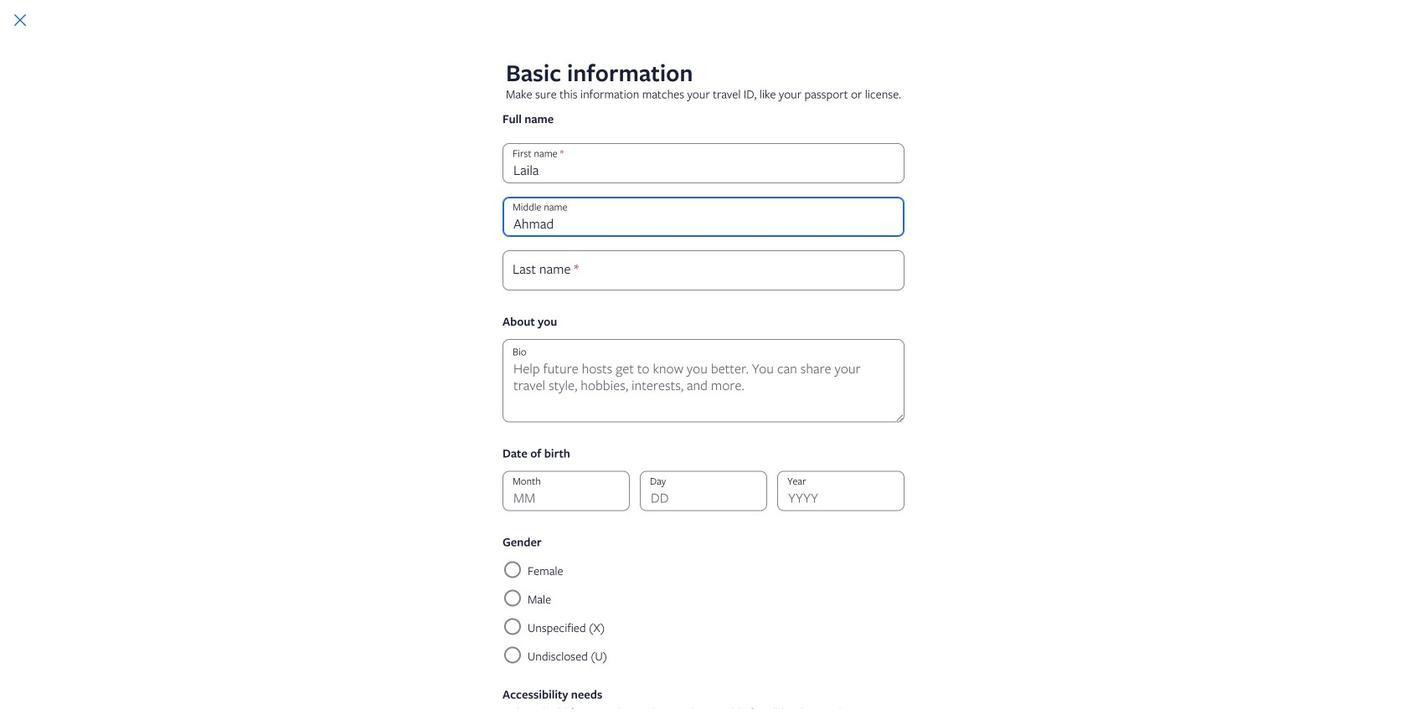 Task type: locate. For each thing, give the bounding box(es) containing it.
main content
[[496, 80, 1206, 683]]

None text field
[[503, 197, 905, 237]]

DD telephone field
[[640, 471, 767, 511]]

None text field
[[503, 143, 905, 183], [503, 250, 905, 291], [503, 143, 905, 183], [503, 250, 905, 291]]

dialog
[[0, 0, 1407, 709]]

YYYY telephone field
[[777, 471, 905, 511]]



Task type: vqa. For each thing, say whether or not it's contained in the screenshot.
10 inside button
no



Task type: describe. For each thing, give the bounding box(es) containing it.
MM telephone field
[[503, 471, 630, 511]]

Help future hosts get to know you better. You can share your travel style, hobbies, interests, and more. text field
[[503, 339, 905, 423]]

close image
[[10, 10, 30, 30]]



